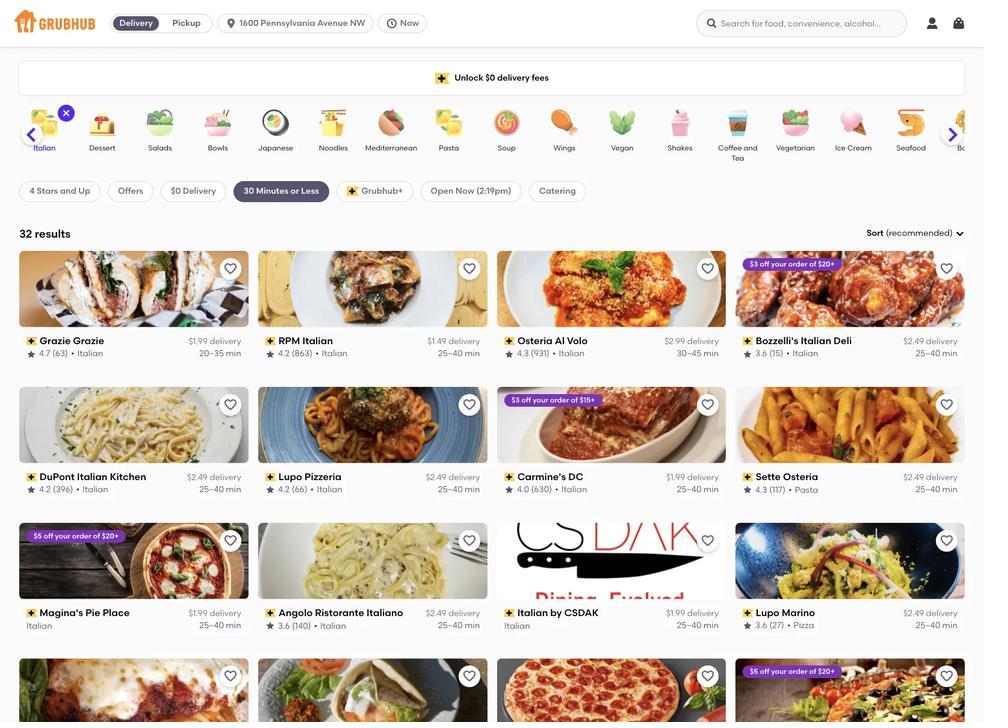 Task type: vqa. For each thing, say whether or not it's contained in the screenshot.


Task type: locate. For each thing, give the bounding box(es) containing it.
0 vertical spatial grubhub plus flag logo image
[[436, 73, 450, 84]]

osteria up 4.3 (931)
[[517, 335, 553, 347]]

star icon image for grazie grazie
[[26, 350, 36, 359]]

subscription pass image for italian by csdak
[[504, 609, 515, 618]]

• down osteria al volo
[[553, 349, 556, 359]]

min for magina's pie place
[[226, 621, 241, 631]]

and left the up
[[60, 186, 76, 197]]

subscription pass image left dupont
[[26, 473, 37, 482]]

grubhub plus flag logo image for grubhub+
[[347, 187, 359, 197]]

1 horizontal spatial $5 off your order of $20+
[[751, 668, 836, 677]]

order for carmine's
[[550, 396, 569, 405]]

mediterranean
[[365, 144, 418, 152]]

1 horizontal spatial $0
[[486, 73, 495, 83]]

up
[[78, 186, 90, 197]]

subscription pass image left lupo marino
[[743, 609, 754, 618]]

sort
[[867, 228, 884, 239]]

subscription pass image left "carmine's"
[[504, 473, 515, 482]]

$5 off your order of $20+
[[34, 532, 119, 541], [751, 668, 836, 677]]

• italian down bozzelli's italian deli
[[787, 349, 819, 359]]

4.2 (66)
[[278, 485, 308, 495]]

angolo
[[279, 607, 313, 619]]

osteria
[[517, 335, 553, 347], [784, 471, 819, 483]]

italian up (863)
[[302, 335, 333, 347]]

• italian for dupont
[[76, 485, 108, 495]]

pasta image
[[428, 110, 470, 136]]

4.2 down the rpm
[[278, 349, 290, 359]]

• right (27)
[[788, 621, 791, 631]]

marino
[[782, 607, 816, 619]]

wings
[[554, 144, 576, 152]]

$1.99 delivery
[[189, 337, 241, 347], [667, 473, 719, 483], [189, 609, 241, 619], [667, 609, 719, 619]]

0 horizontal spatial pasta
[[439, 144, 459, 152]]

$2.99 delivery
[[665, 337, 719, 347]]

20–35
[[199, 349, 224, 359]]

of for dc
[[571, 396, 578, 405]]

$3 off your order of $15+
[[512, 396, 595, 405]]

subscription pass image left angolo
[[265, 609, 276, 618]]

your
[[772, 260, 787, 268], [533, 396, 548, 405], [55, 532, 70, 541], [772, 668, 787, 677]]

open now (2:19pm)
[[431, 186, 512, 197]]

4.3 (117)
[[756, 485, 786, 495]]

salads image
[[139, 110, 181, 136]]

coffee and tea
[[719, 144, 758, 163]]

0 horizontal spatial now
[[400, 18, 419, 28]]

(140)
[[292, 621, 311, 631]]

subscription pass image for rpm italian
[[265, 337, 276, 346]]

subscription pass image
[[743, 337, 754, 346], [26, 473, 37, 482], [504, 473, 515, 482], [743, 473, 754, 482], [26, 609, 37, 618]]

4.3 left (931)
[[517, 349, 529, 359]]

pasta
[[439, 144, 459, 152], [796, 485, 819, 495]]

0 vertical spatial lupo
[[279, 471, 302, 483]]

4.3 for osteria al volo
[[517, 349, 529, 359]]

$2.49 delivery for sette osteria
[[904, 473, 958, 483]]

32 results
[[19, 227, 71, 241]]

pasta down 'sette osteria'
[[796, 485, 819, 495]]

$2.49 for bozzelli's italian deli
[[904, 337, 925, 347]]

• right (863)
[[316, 349, 319, 359]]

order
[[789, 260, 808, 268], [550, 396, 569, 405], [72, 532, 91, 541], [789, 668, 808, 677]]

1 vertical spatial delivery
[[183, 186, 216, 197]]

1 vertical spatial grubhub plus flag logo image
[[347, 187, 359, 197]]

• italian down rpm italian
[[316, 349, 348, 359]]

lupo for lupo marino
[[756, 607, 780, 619]]

delivery for magina's pie place
[[210, 609, 241, 619]]

$5 down 4.2 (396)
[[34, 532, 42, 541]]

now inside button
[[400, 18, 419, 28]]

4.3 for sette osteria
[[756, 485, 768, 495]]

avenue
[[317, 18, 348, 28]]

grubhub plus flag logo image left grubhub+
[[347, 187, 359, 197]]

min for sette osteria
[[943, 485, 958, 495]]

subscription pass image for bozzelli's italian deli
[[743, 337, 754, 346]]

0 horizontal spatial grubhub plus flag logo image
[[347, 187, 359, 197]]

delivery left pickup at the left
[[120, 18, 153, 28]]

• right (140)
[[314, 621, 317, 631]]

lupo up 4.2 (66)
[[279, 471, 302, 483]]

min for angolo ristorante italiano
[[465, 621, 480, 631]]

0 vertical spatial now
[[400, 18, 419, 28]]

sette osteria
[[756, 471, 819, 483]]

flavio restaurant & bar logo image
[[19, 659, 249, 723]]

• right (66)
[[311, 485, 314, 495]]

delivery for osteria al volo
[[688, 337, 719, 347]]

delivery for sette osteria
[[927, 473, 958, 483]]

• down carmine's dc
[[555, 485, 558, 495]]

3.6 left the (15)
[[756, 349, 768, 359]]

bozzelli's italian deli logo image
[[736, 251, 965, 328]]

lupo
[[279, 471, 302, 483], [756, 607, 780, 619]]

subscription pass image left sette
[[743, 473, 754, 482]]

pasta down pasta image
[[439, 144, 459, 152]]

(27)
[[770, 621, 785, 631]]

subscription pass image for grazie grazie
[[26, 337, 37, 346]]

bozzelli's
[[756, 335, 799, 347]]

italian left deli
[[801, 335, 832, 347]]

sette osteria logo image
[[736, 387, 965, 464]]

osteria up • pasta
[[784, 471, 819, 483]]

results
[[35, 227, 71, 241]]

• italian down dupont italian kitchen
[[76, 485, 108, 495]]

0 horizontal spatial $5 off your order of $20+
[[34, 532, 119, 541]]

$0 right offers
[[171, 186, 181, 197]]

dupont italian kitchen
[[40, 471, 146, 483]]

None field
[[867, 228, 965, 240]]

pizza d'oro logo image
[[258, 659, 488, 723]]

save this restaurant image for "flavio restaurant & bar logo"
[[223, 670, 238, 684]]

italian
[[34, 144, 56, 152], [302, 335, 333, 347], [801, 335, 832, 347], [77, 349, 103, 359], [322, 349, 348, 359], [559, 349, 585, 359], [793, 349, 819, 359], [77, 471, 108, 483], [83, 485, 108, 495], [317, 485, 343, 495], [561, 485, 587, 495], [517, 607, 548, 619], [26, 621, 52, 631], [320, 621, 346, 631], [504, 621, 530, 631]]

now right nw
[[400, 18, 419, 28]]

and inside coffee and tea
[[744, 144, 758, 152]]

lupo up 3.6 (27)
[[756, 607, 780, 619]]

0 horizontal spatial $5
[[34, 532, 42, 541]]

• italian down dc
[[555, 485, 587, 495]]

order for bozzelli's
[[789, 260, 808, 268]]

4.2 left (66)
[[278, 485, 290, 495]]

0 vertical spatial and
[[744, 144, 758, 152]]

1 horizontal spatial grazie
[[73, 335, 104, 347]]

$0
[[486, 73, 495, 83], [171, 186, 181, 197]]

4.2 (863)
[[278, 349, 313, 359]]

grazie grazie
[[40, 335, 104, 347]]

italian left by on the right bottom of the page
[[517, 607, 548, 619]]

italian down grazie grazie
[[77, 349, 103, 359]]

off for bozzelli's
[[760, 260, 770, 268]]

italian down dupont italian kitchen
[[83, 485, 108, 495]]

1 vertical spatial osteria
[[784, 471, 819, 483]]

subscription pass image left by on the right bottom of the page
[[504, 609, 515, 618]]

0 horizontal spatial lupo
[[279, 471, 302, 483]]

svg image inside field
[[956, 229, 965, 239]]

1600 pennsylvania avenue nw button
[[217, 14, 378, 33]]

0 horizontal spatial $3
[[512, 396, 520, 405]]

and up tea
[[744, 144, 758, 152]]

magina's pie place logo image
[[19, 523, 249, 600]]

subscription pass image for osteria al volo
[[504, 337, 515, 346]]

25–40 for rpm italian
[[438, 349, 463, 359]]

$3 for carmine's dc
[[512, 396, 520, 405]]

svg image
[[952, 16, 967, 31], [225, 17, 237, 30], [956, 229, 965, 239]]

1 vertical spatial now
[[456, 186, 475, 197]]

1 horizontal spatial pasta
[[796, 485, 819, 495]]

star icon image left the 4.0
[[504, 486, 514, 495]]

0 horizontal spatial delivery
[[120, 18, 153, 28]]

1 vertical spatial $5
[[751, 668, 759, 677]]

csdak
[[564, 607, 599, 619]]

0 horizontal spatial grazie
[[40, 335, 71, 347]]

(931)
[[531, 349, 550, 359]]

grazie
[[40, 335, 71, 347], [73, 335, 104, 347]]

2 grazie from the left
[[73, 335, 104, 347]]

magina's pie place
[[40, 607, 130, 619]]

star icon image left 4.2 (863)
[[265, 350, 275, 359]]

4.2
[[278, 349, 290, 359], [39, 485, 51, 495], [278, 485, 290, 495]]

(630)
[[531, 485, 552, 495]]

vegetarian image
[[775, 110, 817, 136]]

subscription pass image left osteria al volo
[[504, 337, 515, 346]]

$3 off your order of $20+
[[751, 260, 836, 268]]

subscription pass image left magina's
[[26, 609, 37, 618]]

$5 off your order of $20+ down (396)
[[34, 532, 119, 541]]

0 vertical spatial $5
[[34, 532, 42, 541]]

star icon image
[[26, 350, 36, 359], [265, 350, 275, 359], [504, 350, 514, 359], [743, 350, 753, 359], [26, 486, 36, 495], [265, 486, 275, 495], [504, 486, 514, 495], [743, 486, 753, 495], [265, 622, 275, 631], [743, 622, 753, 631]]

• italian for bozzelli's
[[787, 349, 819, 359]]

save this restaurant button
[[220, 258, 241, 280], [459, 258, 480, 280], [698, 258, 719, 280], [937, 258, 958, 280], [220, 394, 241, 416], [459, 394, 480, 416], [698, 394, 719, 416], [937, 394, 958, 416], [220, 530, 241, 552], [459, 530, 480, 552], [698, 530, 719, 552], [937, 530, 958, 552], [220, 666, 241, 688], [459, 666, 480, 688], [698, 666, 719, 688], [937, 666, 958, 688]]

0 vertical spatial $5 off your order of $20+
[[34, 532, 119, 541]]

trattoria fantasma logo image
[[736, 659, 965, 723]]

1 horizontal spatial $3
[[751, 260, 759, 268]]

al
[[555, 335, 565, 347]]

• for lupo marino
[[788, 621, 791, 631]]

subscription pass image left bozzelli's
[[743, 337, 754, 346]]

0 vertical spatial $3
[[751, 260, 759, 268]]

• right the (63)
[[71, 349, 74, 359]]

1 vertical spatial 4.3
[[756, 485, 768, 495]]

italian down rpm italian
[[322, 349, 348, 359]]

25–40 for carmine's dc
[[677, 485, 702, 495]]

save this restaurant image for italian by csdak
[[701, 534, 716, 548]]

$2.49 delivery for dupont italian kitchen
[[187, 473, 241, 483]]

1 horizontal spatial grubhub plus flag logo image
[[436, 73, 450, 84]]

1 horizontal spatial 4.3
[[756, 485, 768, 495]]

25–40 min for italian by csdak
[[677, 621, 719, 631]]

min for bozzelli's italian deli
[[943, 349, 958, 359]]

$2.49 for angolo ristorante italiano
[[426, 609, 447, 619]]

star icon image left 3.6 (27)
[[743, 622, 753, 631]]

save this restaurant button for 'sette osteria logo'
[[937, 394, 958, 416]]

star icon image left 3.6 (15)
[[743, 350, 753, 359]]

$5 off your order of $20+ down • pizza
[[751, 668, 836, 677]]

• right (117)
[[789, 485, 793, 495]]

angolo ristorante italiano
[[279, 607, 403, 619]]

angolo ristorante italiano logo image
[[258, 523, 488, 600]]

1 vertical spatial $5 off your order of $20+
[[751, 668, 836, 677]]

subscription pass image left the rpm
[[265, 337, 276, 346]]

wings image
[[544, 110, 586, 136]]

italian down bozzelli's italian deli
[[793, 349, 819, 359]]

(
[[887, 228, 889, 239]]

$2.49 delivery for lupo marino
[[904, 609, 958, 619]]

papa johns logo image
[[497, 659, 726, 723]]

$1.99 delivery for grazie grazie
[[189, 337, 241, 347]]

off for magina's
[[44, 532, 53, 541]]

volo
[[567, 335, 588, 347]]

save this restaurant button for angolo ristorante italiano logo
[[459, 530, 480, 552]]

$5 down 3.6 (27)
[[751, 668, 759, 677]]

or
[[291, 186, 299, 197]]

mediterranean image
[[370, 110, 413, 136]]

save this restaurant image for osteria al volo
[[701, 262, 716, 276]]

• right (396)
[[76, 485, 79, 495]]

now right open
[[456, 186, 475, 197]]

• italian down ristorante
[[314, 621, 346, 631]]

place
[[103, 607, 130, 619]]

grubhub+
[[362, 186, 403, 197]]

grubhub plus flag logo image left unlock
[[436, 73, 450, 84]]

25–40 for sette osteria
[[916, 485, 941, 495]]

italian down italian by csdak
[[504, 621, 530, 631]]

4.3 down sette
[[756, 485, 768, 495]]

of
[[810, 260, 817, 268], [571, 396, 578, 405], [93, 532, 100, 541], [810, 668, 817, 677]]

now
[[400, 18, 419, 28], [456, 186, 475, 197]]

• pizza
[[788, 621, 815, 631]]

• italian down grazie grazie
[[71, 349, 103, 359]]

save this restaurant image for the grazie grazie logo
[[223, 262, 238, 276]]

• for angolo ristorante italiano
[[314, 621, 317, 631]]

delivery for bozzelli's italian deli
[[927, 337, 958, 347]]

20–35 min
[[199, 349, 241, 359]]

open
[[431, 186, 454, 197]]

delivery inside delivery button
[[120, 18, 153, 28]]

lupo marino
[[756, 607, 816, 619]]

recommended
[[889, 228, 950, 239]]

0 vertical spatial $0
[[486, 73, 495, 83]]

$2.49 for lupo pizzeria
[[426, 473, 447, 483]]

ice
[[836, 144, 846, 152]]

delivery down "bowls"
[[183, 186, 216, 197]]

1 vertical spatial pasta
[[796, 485, 819, 495]]

1 vertical spatial lupo
[[756, 607, 780, 619]]

3.6 for lupo marino
[[756, 621, 768, 631]]

min for lupo marino
[[943, 621, 958, 631]]

subscription pass image left lupo pizzeria
[[265, 473, 276, 482]]

save this restaurant button for osteria al volo logo
[[698, 258, 719, 280]]

• for dupont italian kitchen
[[76, 485, 79, 495]]

25–40 for dupont italian kitchen
[[199, 485, 224, 495]]

$2.49 delivery
[[904, 337, 958, 347], [187, 473, 241, 483], [426, 473, 480, 483], [904, 473, 958, 483], [426, 609, 480, 619], [904, 609, 958, 619]]

$20+ for place
[[102, 532, 119, 541]]

subscription pass image
[[26, 337, 37, 346], [265, 337, 276, 346], [504, 337, 515, 346], [265, 473, 276, 482], [265, 609, 276, 618], [504, 609, 515, 618], [743, 609, 754, 618]]

4.3
[[517, 349, 529, 359], [756, 485, 768, 495]]

25–40
[[438, 349, 463, 359], [916, 349, 941, 359], [199, 485, 224, 495], [438, 485, 463, 495], [677, 485, 702, 495], [916, 485, 941, 495], [199, 621, 224, 631], [438, 621, 463, 631], [677, 621, 702, 631], [916, 621, 941, 631]]

save this restaurant image for papa johns logo
[[701, 670, 716, 684]]

$1.99
[[189, 337, 208, 347], [667, 473, 686, 483], [189, 609, 208, 619], [667, 609, 686, 619]]

• right the (15)
[[787, 349, 790, 359]]

0 horizontal spatial 4.3
[[517, 349, 529, 359]]

3.6 down angolo
[[278, 621, 290, 631]]

1 vertical spatial $0
[[171, 186, 181, 197]]

$20+ for deli
[[819, 260, 836, 268]]

subscription pass image left grazie grazie
[[26, 337, 37, 346]]

star icon image left 4.2 (66)
[[265, 486, 275, 495]]

subscription pass image for dupont italian kitchen
[[26, 473, 37, 482]]

0 vertical spatial osteria
[[517, 335, 553, 347]]

3.6
[[756, 349, 768, 359], [278, 621, 290, 631], [756, 621, 768, 631]]

sort ( recommended )
[[867, 228, 953, 239]]

0 vertical spatial 4.3
[[517, 349, 529, 359]]

star icon image for lupo pizzeria
[[265, 486, 275, 495]]

rpm italian
[[279, 335, 333, 347]]

• italian down pizzeria at left bottom
[[311, 485, 343, 495]]

italian down dc
[[561, 485, 587, 495]]

lupo for lupo pizzeria
[[279, 471, 302, 483]]

star icon image left 3.6 (140)
[[265, 622, 275, 631]]

1 vertical spatial and
[[60, 186, 76, 197]]

subscription pass image for magina's pie place
[[26, 609, 37, 618]]

1 horizontal spatial lupo
[[756, 607, 780, 619]]

0 vertical spatial delivery
[[120, 18, 153, 28]]

star icon image left 4.7
[[26, 350, 36, 359]]

$2.49
[[904, 337, 925, 347], [187, 473, 208, 483], [426, 473, 447, 483], [904, 473, 925, 483], [426, 609, 447, 619], [904, 609, 925, 619]]

save this restaurant image for lupo pizzeria
[[462, 398, 477, 412]]

25–40 for magina's pie place
[[199, 621, 224, 631]]

1 vertical spatial $20+
[[102, 532, 119, 541]]

carmine's dc logo image
[[497, 387, 726, 464]]

1 horizontal spatial osteria
[[784, 471, 819, 483]]

vegetarian
[[777, 144, 816, 152]]

min for dupont italian kitchen
[[226, 485, 241, 495]]

min for carmine's dc
[[704, 485, 719, 495]]

$15+
[[580, 396, 595, 405]]

0 horizontal spatial and
[[60, 186, 76, 197]]

3.6 left (27)
[[756, 621, 768, 631]]

1 horizontal spatial and
[[744, 144, 758, 152]]

subscription pass image for carmine's dc
[[504, 473, 515, 482]]

lupo marino logo image
[[736, 523, 965, 600]]

4.2 down dupont
[[39, 485, 51, 495]]

0 vertical spatial $20+
[[819, 260, 836, 268]]

svg image
[[926, 16, 940, 31], [386, 17, 398, 30], [706, 17, 719, 30], [61, 108, 71, 118]]

1 vertical spatial $3
[[512, 396, 520, 405]]

min
[[226, 349, 241, 359], [465, 349, 480, 359], [704, 349, 719, 359], [943, 349, 958, 359], [226, 485, 241, 495], [465, 485, 480, 495], [704, 485, 719, 495], [943, 485, 958, 495], [226, 621, 241, 631], [465, 621, 480, 631], [704, 621, 719, 631], [943, 621, 958, 631]]

star icon image left 4.3 (931)
[[504, 350, 514, 359]]

save this restaurant image
[[223, 262, 238, 276], [462, 262, 477, 276], [940, 262, 955, 276], [701, 398, 716, 412], [462, 534, 477, 548], [940, 534, 955, 548], [223, 670, 238, 684], [462, 670, 477, 684], [701, 670, 716, 684]]

grubhub plus flag logo image
[[436, 73, 450, 84], [347, 187, 359, 197]]

star icon image left 4.3 (117)
[[743, 486, 753, 495]]

1 horizontal spatial $5
[[751, 668, 759, 677]]

25–40 min
[[438, 349, 480, 359], [916, 349, 958, 359], [199, 485, 241, 495], [438, 485, 480, 495], [677, 485, 719, 495], [916, 485, 958, 495], [199, 621, 241, 631], [438, 621, 480, 631], [677, 621, 719, 631], [916, 621, 958, 631]]

delivery for italian by csdak
[[688, 609, 719, 619]]

save this restaurant image
[[701, 262, 716, 276], [223, 398, 238, 412], [462, 398, 477, 412], [940, 398, 955, 412], [223, 534, 238, 548], [701, 534, 716, 548], [940, 670, 955, 684]]

star icon image left 4.2 (396)
[[26, 486, 36, 495]]

25–40 min for magina's pie place
[[199, 621, 241, 631]]

$0 right unlock
[[486, 73, 495, 83]]

• italian down volo
[[553, 349, 585, 359]]

your for carmine's
[[533, 396, 548, 405]]

subscription pass image for sette osteria
[[743, 473, 754, 482]]

• for carmine's dc
[[555, 485, 558, 495]]



Task type: describe. For each thing, give the bounding box(es) containing it.
$2.49 for sette osteria
[[904, 473, 925, 483]]

$5 off your order of $20+ for trattoria fantasma logo
[[751, 668, 836, 677]]

save this restaurant image for angolo ristorante italiano logo
[[462, 534, 477, 548]]

• for grazie grazie
[[71, 349, 74, 359]]

vegan
[[611, 144, 634, 152]]

• pasta
[[789, 485, 819, 495]]

deli
[[834, 335, 853, 347]]

svg image inside now button
[[386, 17, 398, 30]]

bagels
[[958, 144, 981, 152]]

seafood image
[[891, 110, 933, 136]]

• italian for lupo
[[311, 485, 343, 495]]

save this restaurant button for "rpm italian logo"
[[459, 258, 480, 280]]

0 vertical spatial pasta
[[439, 144, 459, 152]]

$1.99 for magina's pie place
[[189, 609, 208, 619]]

dessert image
[[81, 110, 123, 136]]

delivery for rpm italian
[[449, 337, 480, 347]]

)
[[950, 228, 953, 239]]

save this restaurant image for sette osteria
[[940, 398, 955, 412]]

order for magina's
[[72, 532, 91, 541]]

bowls
[[208, 144, 228, 152]]

star icon image for dupont italian kitchen
[[26, 486, 36, 495]]

italian by csdak
[[517, 607, 599, 619]]

$1.49 delivery
[[428, 337, 480, 347]]

italian down ristorante
[[320, 621, 346, 631]]

25–40 for bozzelli's italian deli
[[916, 349, 941, 359]]

ice cream
[[836, 144, 872, 152]]

(117)
[[770, 485, 786, 495]]

0 horizontal spatial $0
[[171, 186, 181, 197]]

ristorante
[[315, 607, 364, 619]]

$2.49 delivery for angolo ristorante italiano
[[426, 609, 480, 619]]

• for sette osteria
[[789, 485, 793, 495]]

25–40 min for angolo ristorante italiano
[[438, 621, 480, 631]]

bagels image
[[949, 110, 985, 136]]

subscription pass image for lupo marino
[[743, 609, 754, 618]]

stars
[[37, 186, 58, 197]]

save this restaurant button for italian by csdak logo on the right of the page
[[698, 530, 719, 552]]

minutes
[[256, 186, 289, 197]]

magina's
[[40, 607, 83, 619]]

(396)
[[53, 485, 73, 495]]

offers
[[118, 186, 143, 197]]

delivery for lupo marino
[[927, 609, 958, 619]]

none field containing sort
[[867, 228, 965, 240]]

noodles
[[319, 144, 348, 152]]

pickup button
[[161, 14, 212, 33]]

carmine's
[[517, 471, 566, 483]]

3.6 (15)
[[756, 349, 784, 359]]

4.0
[[517, 485, 529, 495]]

save this restaurant button for the pizza d'oro logo
[[459, 666, 480, 688]]

(63)
[[52, 349, 68, 359]]

dupont italian kitchen logo image
[[19, 387, 249, 464]]

3.6 for bozzelli's italian deli
[[756, 349, 768, 359]]

now button
[[378, 14, 432, 33]]

of for pie
[[93, 532, 100, 541]]

pickup
[[173, 18, 201, 28]]

0 horizontal spatial osteria
[[517, 335, 553, 347]]

$1.99 for carmine's dc
[[667, 473, 686, 483]]

tea
[[732, 154, 745, 163]]

$5 off your order of $20+ for magina's pie place logo
[[34, 532, 119, 541]]

dc
[[568, 471, 583, 483]]

$5 for trattoria fantasma logo
[[751, 668, 759, 677]]

of for italian
[[810, 260, 817, 268]]

delivery for dupont italian kitchen
[[210, 473, 241, 483]]

4.0 (630)
[[517, 485, 552, 495]]

• for bozzelli's italian deli
[[787, 349, 790, 359]]

$1.99 delivery for magina's pie place
[[189, 609, 241, 619]]

save this restaurant button for papa johns logo
[[698, 666, 719, 688]]

star icon image for angolo ristorante italiano
[[265, 622, 275, 631]]

fees
[[532, 73, 549, 83]]

italian by csdak logo image
[[497, 523, 726, 600]]

osteria al volo logo image
[[497, 251, 726, 328]]

pennsylvania
[[261, 18, 315, 28]]

30
[[244, 186, 254, 197]]

(2:19pm)
[[477, 186, 512, 197]]

grazie grazie logo image
[[19, 251, 249, 328]]

25–40 min for bozzelli's italian deli
[[916, 349, 958, 359]]

star icon image for osteria al volo
[[504, 350, 514, 359]]

(863)
[[292, 349, 313, 359]]

• for rpm italian
[[316, 349, 319, 359]]

4
[[30, 186, 35, 197]]

soup
[[498, 144, 516, 152]]

subscription pass image for lupo pizzeria
[[265, 473, 276, 482]]

italian down pizzeria at left bottom
[[317, 485, 343, 495]]

osteria al volo
[[517, 335, 588, 347]]

shakes
[[668, 144, 693, 152]]

save this restaurant image for "rpm italian logo"
[[462, 262, 477, 276]]

dessert
[[89, 144, 116, 152]]

svg image inside the 1600 pennsylvania avenue nw button
[[225, 17, 237, 30]]

subscription pass image for angolo ristorante italiano
[[265, 609, 276, 618]]

2 vertical spatial $20+
[[819, 668, 836, 677]]

italian down the italian image at left top
[[34, 144, 56, 152]]

save this restaurant button for "flavio restaurant & bar logo"
[[220, 666, 241, 688]]

noodles image
[[313, 110, 355, 136]]

less
[[301, 186, 319, 197]]

star icon image for lupo marino
[[743, 622, 753, 631]]

italian right dupont
[[77, 471, 108, 483]]

vegan image
[[602, 110, 644, 136]]

soup image
[[486, 110, 528, 136]]

italian image
[[23, 110, 66, 136]]

star icon image for rpm italian
[[265, 350, 275, 359]]

25–40 min for sette osteria
[[916, 485, 958, 495]]

$2.99
[[665, 337, 686, 347]]

25–40 min for rpm italian
[[438, 349, 480, 359]]

1 horizontal spatial delivery
[[183, 186, 216, 197]]

$5 for magina's pie place logo
[[34, 532, 42, 541]]

off for carmine's
[[521, 396, 531, 405]]

4.2 (396)
[[39, 485, 73, 495]]

(15)
[[770, 349, 784, 359]]

$2.49 for dupont italian kitchen
[[187, 473, 208, 483]]

ice cream image
[[833, 110, 875, 136]]

pizzeria
[[305, 471, 342, 483]]

lupo pizzeria logo image
[[258, 387, 488, 464]]

4.7 (63)
[[39, 349, 68, 359]]

nw
[[350, 18, 365, 28]]

25–40 for lupo marino
[[916, 621, 941, 631]]

coffee
[[719, 144, 742, 152]]

30–45
[[677, 349, 702, 359]]

carmine's dc
[[517, 471, 583, 483]]

1 grazie from the left
[[40, 335, 71, 347]]

rpm italian logo image
[[258, 251, 488, 328]]

3.6 (27)
[[756, 621, 785, 631]]

save this restaurant image for lupo marino logo
[[940, 534, 955, 548]]

$3 for bozzelli's italian deli
[[751, 260, 759, 268]]

shakes image
[[659, 110, 702, 136]]

seafood
[[897, 144, 927, 152]]

delivery for angolo ristorante italiano
[[449, 609, 480, 619]]

25–40 min for lupo marino
[[916, 621, 958, 631]]

30–45 min
[[677, 349, 719, 359]]

by
[[550, 607, 562, 619]]

25–40 for italian by csdak
[[677, 621, 702, 631]]

save this restaurant button for lupo pizzeria logo
[[459, 394, 480, 416]]

delivery for lupo pizzeria
[[449, 473, 480, 483]]

4.2 for rpm italian
[[278, 349, 290, 359]]

32
[[19, 227, 32, 241]]

4.7
[[39, 349, 50, 359]]

star icon image for sette osteria
[[743, 486, 753, 495]]

delivery button
[[111, 14, 161, 33]]

dupont
[[40, 471, 75, 483]]

min for osteria al volo
[[704, 349, 719, 359]]

(66)
[[292, 485, 308, 495]]

$1.99 delivery for italian by csdak
[[667, 609, 719, 619]]

4.3 (931)
[[517, 349, 550, 359]]

pizza
[[794, 621, 815, 631]]

italian down volo
[[559, 349, 585, 359]]

coffee and tea image
[[717, 110, 759, 136]]

cream
[[848, 144, 872, 152]]

save this restaurant button for the grazie grazie logo
[[220, 258, 241, 280]]

main navigation navigation
[[0, 0, 985, 47]]

• for lupo pizzeria
[[311, 485, 314, 495]]

unlock
[[455, 73, 484, 83]]

Search for food, convenience, alcohol... search field
[[697, 10, 908, 37]]

japanese image
[[255, 110, 297, 136]]

• for osteria al volo
[[553, 349, 556, 359]]

$1.49
[[428, 337, 447, 347]]

bowls image
[[197, 110, 239, 136]]

25–40 min for dupont italian kitchen
[[199, 485, 241, 495]]

• italian for grazie
[[71, 349, 103, 359]]

4.2 for lupo pizzeria
[[278, 485, 290, 495]]

japanese
[[258, 144, 293, 152]]

$2.49 for lupo marino
[[904, 609, 925, 619]]

italian down magina's
[[26, 621, 52, 631]]

lupo pizzeria
[[279, 471, 342, 483]]

1600
[[240, 18, 259, 28]]

25–40 for angolo ristorante italiano
[[438, 621, 463, 631]]

1600 pennsylvania avenue nw
[[240, 18, 365, 28]]

salads
[[148, 144, 172, 152]]

1 horizontal spatial now
[[456, 186, 475, 197]]



